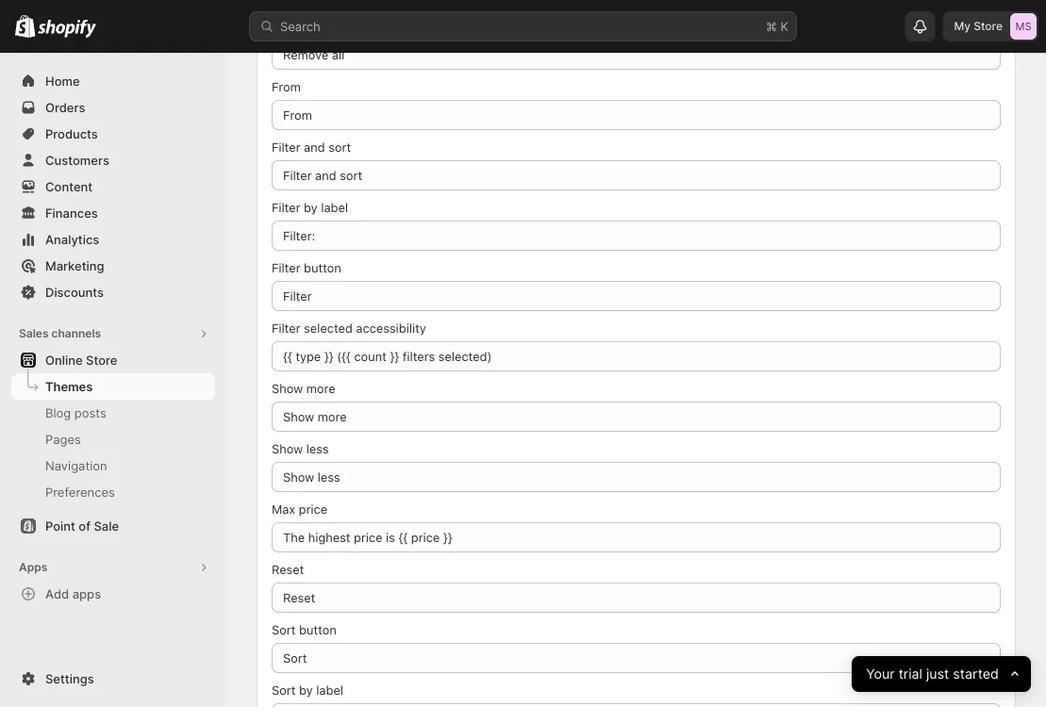 Task type: describe. For each thing, give the bounding box(es) containing it.
2 horizontal spatial store
[[974, 19, 1003, 33]]

1 horizontal spatial store
[[304, 23, 335, 37]]

orders link
[[11, 94, 215, 121]]

themes link
[[11, 374, 215, 400]]

navigation
[[45, 459, 107, 473]]

discounts link
[[11, 279, 215, 306]]

search
[[280, 19, 321, 33]]

⌘ k
[[766, 19, 789, 33]]

pages
[[45, 432, 81, 447]]

apps button
[[11, 555, 215, 581]]

preferences link
[[11, 479, 215, 506]]

marketing link
[[11, 253, 215, 279]]

analytics
[[45, 232, 99, 247]]

1 horizontal spatial online
[[264, 23, 301, 37]]

0 horizontal spatial online store
[[45, 353, 117, 367]]

online store image
[[238, 21, 257, 40]]

started
[[953, 666, 999, 683]]

0 horizontal spatial shopify image
[[15, 15, 35, 38]]

marketing
[[45, 258, 104, 273]]

themes
[[45, 379, 93, 394]]

blog posts link
[[11, 400, 215, 426]]

blog posts
[[45, 406, 106, 420]]

trial
[[899, 666, 922, 683]]

1 horizontal spatial shopify image
[[38, 19, 96, 38]]

0 horizontal spatial online
[[45, 353, 83, 367]]

products
[[45, 126, 98, 141]]

0 vertical spatial online store
[[264, 23, 335, 37]]

1 horizontal spatial online store link
[[264, 21, 335, 40]]

settings
[[45, 672, 94, 686]]

content
[[45, 179, 93, 194]]

your
[[866, 666, 895, 683]]

point of sale
[[45, 519, 119, 534]]

navigation link
[[11, 453, 215, 479]]

posts
[[74, 406, 106, 420]]

customers link
[[11, 147, 215, 174]]

0 horizontal spatial online store link
[[11, 347, 215, 374]]

customers
[[45, 153, 109, 167]]

finances
[[45, 206, 98, 220]]



Task type: vqa. For each thing, say whether or not it's contained in the screenshot.
United to the top
no



Task type: locate. For each thing, give the bounding box(es) containing it.
just
[[926, 666, 949, 683]]

preferences
[[45, 485, 115, 500]]

sales channels button
[[11, 321, 215, 347]]

store right my
[[974, 19, 1003, 33]]

my store image
[[1010, 13, 1037, 40]]

online store
[[264, 23, 335, 37], [45, 353, 117, 367]]

add
[[45, 587, 69, 601]]

1 vertical spatial online store link
[[11, 347, 215, 374]]

1 vertical spatial online store
[[45, 353, 117, 367]]

sale
[[94, 519, 119, 534]]

online store right online store image
[[264, 23, 335, 37]]

online store link right online store image
[[264, 21, 335, 40]]

channels
[[51, 327, 101, 341]]

1 horizontal spatial online store
[[264, 23, 335, 37]]

products link
[[11, 121, 215, 147]]

settings link
[[11, 666, 215, 692]]

store down sales channels button on the left top
[[86, 353, 117, 367]]

apps
[[19, 561, 47, 575]]

orders
[[45, 100, 85, 115]]

of
[[79, 519, 91, 534]]

your trial just started button
[[852, 657, 1031, 692]]

online store link down channels
[[11, 347, 215, 374]]

online store link
[[264, 21, 335, 40], [11, 347, 215, 374]]

add apps button
[[11, 581, 215, 608]]

home link
[[11, 68, 215, 94]]

my store
[[954, 19, 1003, 33]]

content link
[[11, 174, 215, 200]]

my
[[954, 19, 971, 33]]

your trial just started
[[866, 666, 999, 683]]

k
[[781, 19, 789, 33]]

shopify image
[[15, 15, 35, 38], [38, 19, 96, 38]]

add apps
[[45, 587, 101, 601]]

online store down channels
[[45, 353, 117, 367]]

store right online store image
[[304, 23, 335, 37]]

home
[[45, 74, 80, 88]]

0 vertical spatial online store link
[[264, 21, 335, 40]]

store
[[974, 19, 1003, 33], [304, 23, 335, 37], [86, 353, 117, 367]]

finances link
[[11, 200, 215, 226]]

point
[[45, 519, 75, 534]]

0 vertical spatial online
[[264, 23, 301, 37]]

0 horizontal spatial store
[[86, 353, 117, 367]]

point of sale button
[[0, 513, 226, 540]]

⌘
[[766, 19, 777, 33]]

discounts
[[45, 285, 104, 300]]

sales channels
[[19, 327, 101, 341]]

online right online store image
[[264, 23, 301, 37]]

pages link
[[11, 426, 215, 453]]

analytics link
[[11, 226, 215, 253]]

sales
[[19, 327, 49, 341]]

online
[[264, 23, 301, 37], [45, 353, 83, 367]]

apps
[[72, 587, 101, 601]]

1 vertical spatial online
[[45, 353, 83, 367]]

blog
[[45, 406, 71, 420]]

online down sales channels
[[45, 353, 83, 367]]

point of sale link
[[11, 513, 215, 540]]



